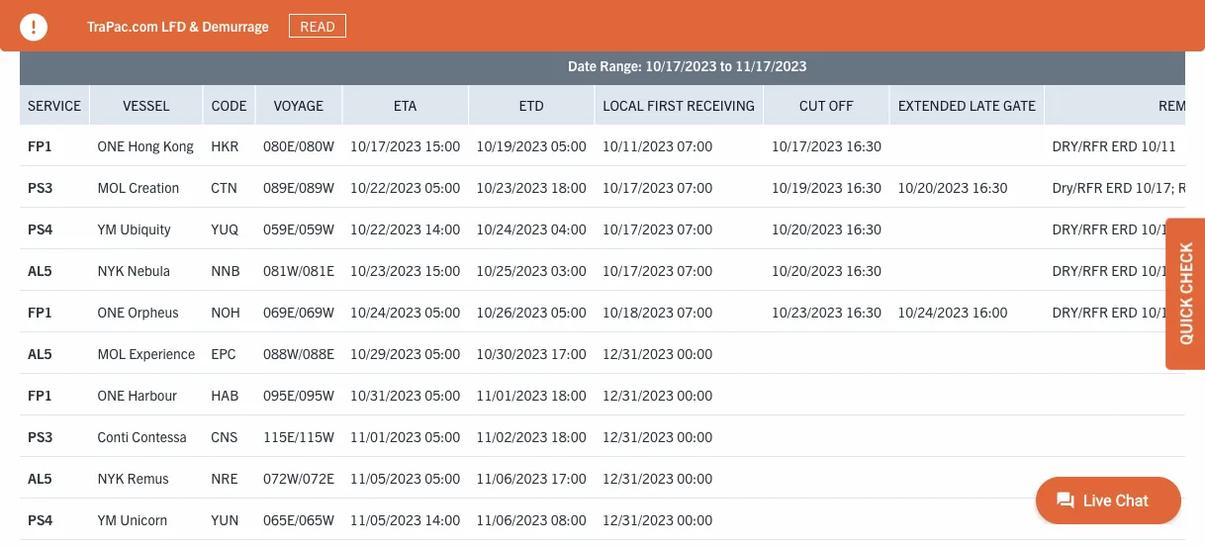 Task type: locate. For each thing, give the bounding box(es) containing it.
5 12/31/2023 00:00 from the top
[[603, 510, 713, 528]]

ubiquity
[[120, 219, 171, 237]]

0 vertical spatial 17:00
[[551, 344, 587, 362]]

10/17/2023 07:00
[[603, 178, 713, 196], [603, 219, 713, 237], [603, 261, 713, 279]]

2 ps4 from the top
[[28, 510, 53, 528]]

11/05/2023 down 11/01/2023 05:00
[[350, 469, 422, 487]]

2 11/06/2023 from the top
[[476, 510, 548, 528]]

1 10/17/2023 07:00 from the top
[[603, 178, 713, 196]]

16:30 down off
[[846, 136, 882, 154]]

12/31/2023 00:00 for 11/02/2023 18:00
[[603, 427, 713, 445]]

0 vertical spatial rfr
[[1179, 178, 1205, 196]]

11/06/2023 for 11/06/2023 17:00
[[476, 469, 548, 487]]

cut off
[[800, 96, 854, 114]]

069e/069w
[[263, 303, 334, 320]]

3 al5 from the top
[[28, 469, 52, 487]]

15:00 down the 10/22/2023 14:00
[[425, 261, 461, 279]]

05:00 for 11/05/2023 05:00
[[425, 469, 461, 487]]

10/24/2023 up the '10/29/2023'
[[350, 303, 422, 320]]

11/05/2023 14:00
[[350, 510, 461, 528]]

0 vertical spatial 10/17/2023 07:00
[[603, 178, 713, 196]]

dry/rfr down the dry/rfr
[[1053, 219, 1109, 237]]

081w/081e
[[263, 261, 334, 279]]

0 vertical spatial 10/23/2023
[[476, 178, 548, 196]]

1 horizontal spatial 11/01/2023
[[476, 386, 548, 404]]

erd
[[1112, 136, 1138, 154], [1106, 178, 1133, 196], [1112, 219, 1138, 237], [1112, 261, 1138, 279], [1112, 303, 1138, 320]]

12/31/2023 00:00 for 11/01/2023 18:00
[[603, 386, 713, 404]]

erd up the dry/rfr erd 10/18; rfr in the right of the page
[[1112, 261, 1138, 279]]

1 horizontal spatial local
[[699, 33, 732, 51]]

1 vertical spatial rfr
[[1184, 303, 1206, 320]]

read link
[[289, 14, 347, 38]]

10/30/2023 17:00
[[476, 344, 587, 362]]

0 vertical spatial one
[[97, 136, 125, 154]]

18:00 up 04:00
[[551, 178, 587, 196]]

2 dry/rfr from the top
[[1053, 219, 1109, 237]]

1 vertical spatial ps3
[[28, 427, 53, 445]]

10/19/2023 down etd
[[476, 136, 548, 154]]

2 vertical spatial 10/23/2023
[[772, 303, 843, 320]]

erd left 10/11 on the top
[[1112, 136, 1138, 154]]

0 horizontal spatial 10/19/2023
[[476, 136, 548, 154]]

0 vertical spatial 14:00
[[425, 219, 461, 237]]

14:00 down 10/22/2023 05:00
[[425, 219, 461, 237]]

05:00 up 10/29/2023 05:00
[[425, 303, 461, 320]]

first
[[647, 96, 684, 114]]

2 horizontal spatial 10/24/2023
[[898, 303, 969, 320]]

05:00 down 10/24/2023 05:00
[[425, 344, 461, 362]]

1 10/17 from the top
[[1141, 219, 1177, 237]]

contessa
[[132, 427, 187, 445]]

only
[[790, 33, 817, 51]]

0 vertical spatial fp1
[[28, 136, 52, 154]]

1 vertical spatial dry/rfr erd 10/17
[[1053, 261, 1177, 279]]

05:00 for 10/29/2023 05:00
[[425, 344, 461, 362]]

3 10/17/2023 07:00 from the top
[[603, 261, 713, 279]]

|
[[653, 33, 657, 51], [693, 33, 696, 51]]

erd left the 10/17;
[[1106, 178, 1133, 196]]

rfr for dry/rfr erd 10/18; rfr
[[1184, 303, 1206, 320]]

10/24/2023 up "10/25/2023"
[[476, 219, 548, 237]]

11/02/2023
[[476, 427, 548, 445]]

service(s):
[[558, 33, 623, 51]]

0 vertical spatial dry/rfr erd 10/17
[[1053, 219, 1177, 237]]

1 18:00 from the top
[[551, 178, 587, 196]]

local up to
[[699, 33, 732, 51]]

fp1 for one orpheus
[[28, 303, 52, 320]]

fp1 left one harbour
[[28, 386, 52, 404]]

1 vertical spatial 10/20/2023 16:30
[[772, 219, 882, 237]]

1 12/31/2023 from the top
[[603, 344, 674, 362]]

10/23/2023
[[476, 178, 548, 196], [350, 261, 422, 279], [772, 303, 843, 320]]

2 12/31/2023 from the top
[[603, 386, 674, 404]]

3 12/31/2023 from the top
[[603, 427, 674, 445]]

2 vertical spatial 10/17/2023 07:00
[[603, 261, 713, 279]]

2 vertical spatial 10/20/2023 16:30
[[772, 261, 882, 279]]

17:00 for 10/30/2023 17:00
[[551, 344, 587, 362]]

10/20/2023 for 10/24/2023 04:00
[[772, 219, 843, 237]]

10/24/2023 for 10/24/2023 16:00
[[898, 303, 969, 320]]

2 vertical spatial al5
[[28, 469, 52, 487]]

12/31/2023 for 10/30/2023 17:00
[[603, 344, 674, 362]]

one left hong
[[97, 136, 125, 154]]

10/22/2023 down 10/22/2023 05:00
[[350, 219, 422, 237]]

1 17:00 from the top
[[551, 344, 587, 362]]

1 15:00 from the top
[[425, 136, 461, 154]]

1 vertical spatial 11/06/2023
[[476, 510, 548, 528]]

1 07:00 from the top
[[677, 136, 713, 154]]

0 horizontal spatial 10/23/2023
[[350, 261, 422, 279]]

07:00 for 10/24/2023 04:00
[[677, 219, 713, 237]]

1 vertical spatial 10/19/2023
[[772, 178, 843, 196]]

1 ym from the top
[[97, 219, 117, 237]]

10/17/2023 07:00 for 10/23/2023 18:00
[[603, 178, 713, 196]]

0 vertical spatial 11/05/2023
[[350, 469, 422, 487]]

service(s): all | line: | local terminal only date range: 10/17/2023 to 11/17/2023
[[558, 33, 817, 74]]

nyk left remus
[[97, 469, 124, 487]]

12/31/2023 00:00 for 11/06/2023 08:00
[[603, 510, 713, 528]]

10/19/2023 for 10/19/2023 16:30
[[772, 178, 843, 196]]

4 00:00 from the top
[[677, 469, 713, 487]]

08:00
[[551, 510, 587, 528]]

dry/rfr for 10/26/2023 05:00
[[1053, 303, 1109, 320]]

ps3
[[28, 178, 53, 196], [28, 427, 53, 445]]

11/01/2023
[[476, 386, 548, 404], [350, 427, 422, 445]]

16:30 for 10/25/2023 03:00
[[846, 261, 882, 279]]

3 07:00 from the top
[[677, 219, 713, 237]]

dry/rfr
[[1053, 178, 1103, 196]]

1 dry/rfr erd 10/17 from the top
[[1053, 219, 1177, 237]]

3 dry/rfr from the top
[[1053, 261, 1109, 279]]

12/31/2023 for 11/02/2023 18:00
[[603, 427, 674, 445]]

04:00
[[551, 219, 587, 237]]

10/20/2023 16:30 down 10/19/2023 16:30
[[772, 219, 882, 237]]

10/20/2023
[[898, 178, 969, 196], [772, 219, 843, 237], [772, 261, 843, 279]]

off
[[829, 96, 854, 114]]

10/19/2023
[[476, 136, 548, 154], [772, 178, 843, 196]]

10/20/2023 up 10/23/2023 16:30
[[772, 261, 843, 279]]

5 12/31/2023 from the top
[[603, 510, 674, 528]]

ym left unicorn
[[97, 510, 117, 528]]

4 07:00 from the top
[[677, 261, 713, 279]]

15:00 for 10/23/2023 15:00
[[425, 261, 461, 279]]

05:00 up 10/23/2023 18:00
[[551, 136, 587, 154]]

11/05/2023 for 11/05/2023 14:00
[[350, 510, 422, 528]]

11/05/2023 down 11/05/2023 05:00
[[350, 510, 422, 528]]

05:00 up the 10/22/2023 14:00
[[425, 178, 461, 196]]

2 ps3 from the top
[[28, 427, 53, 445]]

rfr for dry/rfr erd 10/17; rfr 
[[1179, 178, 1205, 196]]

11/06/2023 down '11/06/2023 17:00'
[[476, 510, 548, 528]]

10/20/2023 16:30 up 10/23/2023 16:30
[[772, 261, 882, 279]]

1 11/05/2023 from the top
[[350, 469, 422, 487]]

11/06/2023 17:00
[[476, 469, 587, 487]]

dry/rfr erd 10/17 for 10/24/2023 04:00
[[1053, 219, 1177, 237]]

ps3 down service
[[28, 178, 53, 196]]

1 vertical spatial fp1
[[28, 303, 52, 320]]

dry/rfr erd 10/17 up the dry/rfr erd 10/18; rfr in the right of the page
[[1053, 261, 1177, 279]]

1 horizontal spatial 10/19/2023
[[772, 178, 843, 196]]

nyk left nebula
[[97, 261, 124, 279]]

erd down dry/rfr erd 10/17; rfr
[[1112, 219, 1138, 237]]

10/31/2023
[[350, 386, 422, 404]]

2 al5 from the top
[[28, 344, 52, 362]]

15:00 for 10/17/2023 15:00
[[425, 136, 461, 154]]

ps4
[[28, 219, 53, 237], [28, 510, 53, 528]]

05:00 for 10/19/2023 05:00
[[551, 136, 587, 154]]

1 vertical spatial ps4
[[28, 510, 53, 528]]

10/24/2023 for 10/24/2023 04:00
[[476, 219, 548, 237]]

1 vertical spatial one
[[97, 303, 125, 320]]

unicorn
[[120, 510, 168, 528]]

0 vertical spatial al5
[[28, 261, 52, 279]]

0 vertical spatial ps4
[[28, 219, 53, 237]]

dry/rfr for 10/24/2023 04:00
[[1053, 219, 1109, 237]]

16:30 down 10/19/2023 16:30
[[846, 219, 882, 237]]

3 12/31/2023 00:00 from the top
[[603, 427, 713, 445]]

2 vertical spatial fp1
[[28, 386, 52, 404]]

0 vertical spatial ps3
[[28, 178, 53, 196]]

05:00
[[551, 136, 587, 154], [425, 178, 461, 196], [425, 303, 461, 320], [551, 303, 587, 320], [425, 344, 461, 362], [425, 386, 461, 404], [425, 427, 461, 445], [425, 469, 461, 487]]

10/30/2023
[[476, 344, 548, 362]]

1 vertical spatial 15:00
[[425, 261, 461, 279]]

2 mol from the top
[[97, 344, 126, 362]]

18:00 up 11/02/2023 18:00
[[551, 386, 587, 404]]

10/17 up 10/18;
[[1141, 261, 1177, 279]]

07:00 for 10/26/2023 05:00
[[677, 303, 713, 320]]

10/23/2023 18:00
[[476, 178, 587, 196]]

2 15:00 from the top
[[425, 261, 461, 279]]

all
[[626, 33, 650, 51]]

2 vertical spatial one
[[97, 386, 125, 404]]

quick
[[1176, 298, 1196, 345]]

trapac.com lfd & demurrage
[[87, 16, 269, 34]]

2 horizontal spatial 10/23/2023
[[772, 303, 843, 320]]

17:00 down 10/26/2023 05:00
[[551, 344, 587, 362]]

18:00
[[551, 178, 587, 196], [551, 386, 587, 404], [551, 427, 587, 445]]

2 ym from the top
[[97, 510, 117, 528]]

10/24/2023
[[476, 219, 548, 237], [350, 303, 422, 320], [898, 303, 969, 320]]

ym
[[97, 219, 117, 237], [97, 510, 117, 528]]

10/17/2023 down 10/11/2023
[[603, 178, 674, 196]]

05:00 for 10/22/2023 05:00
[[425, 178, 461, 196]]

4 12/31/2023 from the top
[[603, 469, 674, 487]]

11/01/2023 down 10/31/2023
[[350, 427, 422, 445]]

| right line:
[[693, 33, 696, 51]]

1 vertical spatial 17:00
[[551, 469, 587, 487]]

10/24/2023 left 16:00
[[898, 303, 969, 320]]

12/31/2023 00:00
[[603, 344, 713, 362], [603, 386, 713, 404], [603, 427, 713, 445], [603, 469, 713, 487], [603, 510, 713, 528]]

1 14:00 from the top
[[425, 219, 461, 237]]

1 vertical spatial 10/17
[[1141, 261, 1177, 279]]

kong
[[163, 136, 194, 154]]

07:00
[[677, 136, 713, 154], [677, 178, 713, 196], [677, 219, 713, 237], [677, 261, 713, 279], [677, 303, 713, 320]]

ps3 for conti contessa
[[28, 427, 53, 445]]

line:
[[660, 33, 689, 51]]

4 12/31/2023 00:00 from the top
[[603, 469, 713, 487]]

18:00 down 11/01/2023 18:00
[[551, 427, 587, 445]]

10/19/2023 down the 10/17/2023 16:30
[[772, 178, 843, 196]]

erd for 10/24/2023 04:00
[[1112, 219, 1138, 237]]

10/17/2023 down eta at the top left
[[350, 136, 422, 154]]

dry/rfr erd 10/17 down dry/rfr erd 10/17; rfr
[[1053, 219, 1177, 237]]

3 fp1 from the top
[[28, 386, 52, 404]]

one left orpheus
[[97, 303, 125, 320]]

2 10/17 from the top
[[1141, 261, 1177, 279]]

1 vertical spatial nyk
[[97, 469, 124, 487]]

2 12/31/2023 00:00 from the top
[[603, 386, 713, 404]]

0 vertical spatial mol
[[97, 178, 126, 196]]

remark
[[1159, 96, 1206, 114]]

11/05/2023
[[350, 469, 422, 487], [350, 510, 422, 528]]

1 vertical spatial 14:00
[[425, 510, 461, 528]]

dry/rfr up the dry/rfr erd 10/18; rfr in the right of the page
[[1053, 261, 1109, 279]]

2 vertical spatial 18:00
[[551, 427, 587, 445]]

mol for mol creation
[[97, 178, 126, 196]]

10/20/2023 down 10/19/2023 16:30
[[772, 219, 843, 237]]

05:00 up 11/01/2023 05:00
[[425, 386, 461, 404]]

2 18:00 from the top
[[551, 386, 587, 404]]

10/23/2023 15:00
[[350, 261, 461, 279]]

dry/rfr up the dry/rfr
[[1053, 136, 1109, 154]]

fp1 down service
[[28, 136, 52, 154]]

00:00 for 11/06/2023 17:00
[[677, 469, 713, 487]]

2 fp1 from the top
[[28, 303, 52, 320]]

1 vertical spatial 18:00
[[551, 386, 587, 404]]

17:00 for 11/06/2023 17:00
[[551, 469, 587, 487]]

12/31/2023
[[603, 344, 674, 362], [603, 386, 674, 404], [603, 427, 674, 445], [603, 469, 674, 487], [603, 510, 674, 528]]

rfr right the 10/17;
[[1179, 178, 1205, 196]]

2 one from the top
[[97, 303, 125, 320]]

16:30 down the 10/17/2023 16:30
[[846, 178, 882, 196]]

10/22/2023 for 10/22/2023 05:00
[[350, 178, 422, 196]]

1 vertical spatial al5
[[28, 344, 52, 362]]

1 one from the top
[[97, 136, 125, 154]]

10/17 down the 10/17;
[[1141, 219, 1177, 237]]

17:00 up 08:00
[[551, 469, 587, 487]]

ps4 left ym ubiquity
[[28, 219, 53, 237]]

to
[[720, 57, 732, 74]]

1 vertical spatial mol
[[97, 344, 126, 362]]

11/06/2023 for 11/06/2023 08:00
[[476, 510, 548, 528]]

1 vertical spatial 10/17/2023 07:00
[[603, 219, 713, 237]]

ps3 for mol creation
[[28, 178, 53, 196]]

2 00:00 from the top
[[677, 386, 713, 404]]

2 17:00 from the top
[[551, 469, 587, 487]]

etd
[[519, 96, 544, 114]]

one left harbour
[[97, 386, 125, 404]]

1 al5 from the top
[[28, 261, 52, 279]]

1 fp1 from the top
[[28, 136, 52, 154]]

0 horizontal spatial |
[[653, 33, 657, 51]]

10/20/2023 16:30 down extended late gate
[[898, 178, 1008, 196]]

11/01/2023 for 11/01/2023 05:00
[[350, 427, 422, 445]]

1 dry/rfr from the top
[[1053, 136, 1109, 154]]

rfr right 10/18;
[[1184, 303, 1206, 320]]

3 one from the top
[[97, 386, 125, 404]]

1 00:00 from the top
[[677, 344, 713, 362]]

1 12/31/2023 00:00 from the top
[[603, 344, 713, 362]]

local down range:
[[603, 96, 644, 114]]

ps3 left conti
[[28, 427, 53, 445]]

18:00 for 11/02/2023 18:00
[[551, 427, 587, 445]]

11/01/2023 up 11/02/2023
[[476, 386, 548, 404]]

10/20/2023 for 10/25/2023 03:00
[[772, 261, 843, 279]]

1 horizontal spatial |
[[693, 33, 696, 51]]

ps4 for ym ubiquity
[[28, 219, 53, 237]]

10/22/2023
[[350, 178, 422, 196], [350, 219, 422, 237]]

16:30 for 10/26/2023 05:00
[[846, 303, 882, 320]]

16:30 up 10/23/2023 16:30
[[846, 261, 882, 279]]

1 vertical spatial ym
[[97, 510, 117, 528]]

2 dry/rfr erd 10/17 from the top
[[1053, 261, 1177, 279]]

1 vertical spatial 10/23/2023
[[350, 261, 422, 279]]

0 horizontal spatial local
[[603, 96, 644, 114]]

0 horizontal spatial 10/24/2023
[[350, 303, 422, 320]]

conti
[[97, 427, 129, 445]]

4 dry/rfr from the top
[[1053, 303, 1109, 320]]

11/06/2023
[[476, 469, 548, 487], [476, 510, 548, 528]]

2 vertical spatial 10/20/2023
[[772, 261, 843, 279]]

11/05/2023 05:00
[[350, 469, 461, 487]]

10/26/2023 05:00
[[476, 303, 587, 320]]

ym left ubiquity on the left top
[[97, 219, 117, 237]]

0 vertical spatial 10/20/2023 16:30
[[898, 178, 1008, 196]]

2 11/05/2023 from the top
[[350, 510, 422, 528]]

15:00 up 10/22/2023 05:00
[[425, 136, 461, 154]]

nyk remus
[[97, 469, 169, 487]]

10/17/2023
[[646, 57, 717, 74], [350, 136, 422, 154], [772, 136, 843, 154], [603, 178, 674, 196], [603, 219, 674, 237], [603, 261, 674, 279]]

1 vertical spatial 11/01/2023
[[350, 427, 422, 445]]

10/24/2023 for 10/24/2023 05:00
[[350, 303, 422, 320]]

10/17 for 10/24/2023 04:00
[[1141, 219, 1177, 237]]

ps4 left ym unicorn
[[28, 510, 53, 528]]

0 vertical spatial 11/01/2023
[[476, 386, 548, 404]]

16:30 left the 10/24/2023 16:00
[[846, 303, 882, 320]]

10/17/2023 down line:
[[646, 57, 717, 74]]

local first receiving
[[603, 96, 755, 114]]

1 vertical spatial 10/20/2023
[[772, 219, 843, 237]]

2 10/22/2023 from the top
[[350, 219, 422, 237]]

11/06/2023 down 11/02/2023
[[476, 469, 548, 487]]

dry/rfr for 10/19/2023 05:00
[[1053, 136, 1109, 154]]

0 horizontal spatial 11/01/2023
[[350, 427, 422, 445]]

16:30 for 10/19/2023 05:00
[[846, 136, 882, 154]]

5 00:00 from the top
[[677, 510, 713, 528]]

1 vertical spatial 10/22/2023
[[350, 219, 422, 237]]

1 ps3 from the top
[[28, 178, 53, 196]]

1 ps4 from the top
[[28, 219, 53, 237]]

3 18:00 from the top
[[551, 427, 587, 445]]

11/01/2023 for 11/01/2023 18:00
[[476, 386, 548, 404]]

nyk
[[97, 261, 124, 279], [97, 469, 124, 487]]

00:00 for 10/30/2023 17:00
[[677, 344, 713, 362]]

0 vertical spatial 10/22/2023
[[350, 178, 422, 196]]

1 10/22/2023 from the top
[[350, 178, 422, 196]]

10/17/2023 07:00 for 10/24/2023 04:00
[[603, 219, 713, 237]]

0 vertical spatial 10/17
[[1141, 219, 1177, 237]]

10/20/2023 down extended
[[898, 178, 969, 196]]

2 14:00 from the top
[[425, 510, 461, 528]]

1 horizontal spatial 10/23/2023
[[476, 178, 548, 196]]

1 mol from the top
[[97, 178, 126, 196]]

05:00 down 03:00
[[551, 303, 587, 320]]

05:00 up 11/05/2023 05:00
[[425, 427, 461, 445]]

0 vertical spatial 15:00
[[425, 136, 461, 154]]

dry/rfr left 10/18;
[[1053, 303, 1109, 320]]

1 horizontal spatial 10/24/2023
[[476, 219, 548, 237]]

mol left creation
[[97, 178, 126, 196]]

local
[[699, 33, 732, 51], [603, 96, 644, 114]]

2 10/17/2023 07:00 from the top
[[603, 219, 713, 237]]

| right all
[[653, 33, 657, 51]]

5 07:00 from the top
[[677, 303, 713, 320]]

0 vertical spatial 10/20/2023
[[898, 178, 969, 196]]

14:00 for 10/22/2023 14:00
[[425, 219, 461, 237]]

07:00 for 10/25/2023 03:00
[[677, 261, 713, 279]]

nyk nebula
[[97, 261, 170, 279]]

14:00 down 11/05/2023 05:00
[[425, 510, 461, 528]]

mol up one harbour
[[97, 344, 126, 362]]

2 07:00 from the top
[[677, 178, 713, 196]]

10/22/2023 up the 10/22/2023 14:00
[[350, 178, 422, 196]]

089e/089w
[[263, 178, 334, 196]]

erd left 10/18;
[[1112, 303, 1138, 320]]

11/01/2023 18:00
[[476, 386, 587, 404]]

1 11/06/2023 from the top
[[476, 469, 548, 487]]

al5 for nyk remus
[[28, 469, 52, 487]]

1 vertical spatial 11/05/2023
[[350, 510, 422, 528]]

2 nyk from the top
[[97, 469, 124, 487]]

vessel
[[123, 96, 170, 114]]

11/01/2023 05:00
[[350, 427, 461, 445]]

extended late gate
[[898, 96, 1036, 114]]

12/31/2023 for 11/01/2023 18:00
[[603, 386, 674, 404]]

0 vertical spatial 11/06/2023
[[476, 469, 548, 487]]

fp1 left one orpheus at the left bottom
[[28, 303, 52, 320]]

erd for 10/25/2023 03:00
[[1112, 261, 1138, 279]]

05:00 down 11/01/2023 05:00
[[425, 469, 461, 487]]

ym ubiquity
[[97, 219, 171, 237]]

3 00:00 from the top
[[677, 427, 713, 445]]

10/19/2023 05:00
[[476, 136, 587, 154]]

0 vertical spatial local
[[699, 33, 732, 51]]

one
[[97, 136, 125, 154], [97, 303, 125, 320], [97, 386, 125, 404]]

0 vertical spatial ym
[[97, 219, 117, 237]]

10/25/2023
[[476, 261, 548, 279]]

0 vertical spatial 10/19/2023
[[476, 136, 548, 154]]

0 vertical spatial nyk
[[97, 261, 124, 279]]

0 vertical spatial 18:00
[[551, 178, 587, 196]]

10/23/2023 for 10/23/2023 15:00
[[350, 261, 422, 279]]

al5
[[28, 261, 52, 279], [28, 344, 52, 362], [28, 469, 52, 487]]

1 nyk from the top
[[97, 261, 124, 279]]



Task type: describe. For each thing, give the bounding box(es) containing it.
ym unicorn
[[97, 510, 168, 528]]

lfd
[[161, 16, 186, 34]]

hong
[[128, 136, 160, 154]]

nre
[[211, 469, 238, 487]]

10/29/2023 05:00
[[350, 344, 461, 362]]

10/19/2023 16:30
[[772, 178, 882, 196]]

10/17/2023 16:30
[[772, 136, 882, 154]]

one hong kong
[[97, 136, 194, 154]]

03:00
[[551, 261, 587, 279]]

demurrage
[[202, 16, 269, 34]]

10/23/2023 for 10/23/2023 18:00
[[476, 178, 548, 196]]

16:00
[[973, 303, 1008, 320]]

065e/065w
[[263, 510, 334, 528]]

local inside service(s): all | line: | local terminal only date range: 10/17/2023 to 11/17/2023
[[699, 33, 732, 51]]

experience
[[129, 344, 195, 362]]

10/17/2023 down the cut
[[772, 136, 843, 154]]

1 | from the left
[[653, 33, 657, 51]]

12/31/2023 00:00 for 10/30/2023 17:00
[[603, 344, 713, 362]]

orpheus
[[128, 303, 179, 320]]

conti contessa
[[97, 427, 187, 445]]

10/24/2023 04:00
[[476, 219, 587, 237]]

&
[[189, 16, 199, 34]]

00:00 for 11/01/2023 18:00
[[677, 386, 713, 404]]

one for one orpheus
[[97, 303, 125, 320]]

erd for 10/26/2023 05:00
[[1112, 303, 1138, 320]]

16:30 down late
[[973, 178, 1008, 196]]

one for one harbour
[[97, 386, 125, 404]]

10/18;
[[1141, 303, 1181, 320]]

11/06/2023 08:00
[[476, 510, 587, 528]]

2 | from the left
[[693, 33, 696, 51]]

cut
[[800, 96, 826, 114]]

10/11
[[1141, 136, 1177, 154]]

10/17/2023 inside service(s): all | line: | local terminal only date range: 10/17/2023 to 11/17/2023
[[646, 57, 717, 74]]

10/17 for 10/25/2023 03:00
[[1141, 261, 1177, 279]]

115e/115w
[[263, 427, 334, 445]]

fp1 for one harbour
[[28, 386, 52, 404]]

05:00 for 11/01/2023 05:00
[[425, 427, 461, 445]]

10/11/2023
[[603, 136, 674, 154]]

10/22/2023 for 10/22/2023 14:00
[[350, 219, 422, 237]]

16:30 for 10/24/2023 04:00
[[846, 219, 882, 237]]

mol for mol experience
[[97, 344, 126, 362]]

remus
[[127, 469, 169, 487]]

10/24/2023 05:00
[[350, 303, 461, 320]]

read
[[300, 17, 335, 35]]

10/26/2023
[[476, 303, 548, 320]]

service
[[28, 96, 81, 114]]

10/22/2023 05:00
[[350, 178, 461, 196]]

quick check link
[[1166, 218, 1206, 370]]

12/31/2023 00:00 for 11/06/2023 17:00
[[603, 469, 713, 487]]

00:00 for 11/06/2023 08:00
[[677, 510, 713, 528]]

yuq
[[211, 219, 238, 237]]

solid image
[[20, 13, 48, 41]]

ps4 for ym unicorn
[[28, 510, 53, 528]]

10/19/2023 for 10/19/2023 05:00
[[476, 136, 548, 154]]

10/23/2023 for 10/23/2023 16:30
[[772, 303, 843, 320]]

harbour
[[128, 386, 177, 404]]

nebula
[[127, 261, 170, 279]]

quick check
[[1176, 243, 1196, 345]]

one orpheus
[[97, 303, 179, 320]]

18:00 for 11/01/2023 18:00
[[551, 386, 587, 404]]

ym for ym ubiquity
[[97, 219, 117, 237]]

al5 for nyk nebula
[[28, 261, 52, 279]]

07:00 for 10/23/2023 18:00
[[677, 178, 713, 196]]

noh
[[211, 303, 241, 320]]

10/24/2023 16:00
[[898, 303, 1008, 320]]

erd for 10/23/2023 18:00
[[1106, 178, 1133, 196]]

18:00 for 10/23/2023 18:00
[[551, 178, 587, 196]]

07:00 for 10/19/2023 05:00
[[677, 136, 713, 154]]

1 vertical spatial local
[[603, 96, 644, 114]]

05:00 for 10/24/2023 05:00
[[425, 303, 461, 320]]

dry/rfr erd 10/17 for 10/25/2023 03:00
[[1053, 261, 1177, 279]]

trapac.com
[[87, 16, 158, 34]]

11/05/2023 for 11/05/2023 05:00
[[350, 469, 422, 487]]

072w/072e
[[263, 469, 334, 487]]

hkr
[[211, 136, 239, 154]]

05:00 for 10/26/2023 05:00
[[551, 303, 587, 320]]

late
[[970, 96, 1000, 114]]

range:
[[600, 57, 642, 74]]

mol creation
[[97, 178, 179, 196]]

10/25/2023 03:00
[[476, 261, 587, 279]]

erd for 10/19/2023 05:00
[[1112, 136, 1138, 154]]

epc
[[211, 344, 236, 362]]

nnb
[[211, 261, 240, 279]]

11/17/2023
[[736, 57, 807, 74]]

080e/080w
[[263, 136, 334, 154]]

fp1 for one hong kong
[[28, 136, 52, 154]]

10/20/2023 16:30 for 04:00
[[772, 219, 882, 237]]

cns
[[211, 427, 238, 445]]

ym for ym unicorn
[[97, 510, 117, 528]]

16:30 for 10/23/2023 18:00
[[846, 178, 882, 196]]

nyk for nyk nebula
[[97, 261, 124, 279]]

gate
[[1004, 96, 1036, 114]]

10/17/2023 up '10/18/2023'
[[603, 261, 674, 279]]

dry/rfr erd 10/17; rfr 
[[1053, 178, 1206, 196]]

dry/rfr erd 10/11
[[1053, 136, 1177, 154]]

10/11/2023 07:00
[[603, 136, 713, 154]]

10/17/2023 15:00
[[350, 136, 461, 154]]

088w/088e
[[263, 344, 334, 362]]

dry/rfr for 10/25/2023 03:00
[[1053, 261, 1109, 279]]

eta
[[394, 96, 417, 114]]

10/17/2023 07:00 for 10/25/2023 03:00
[[603, 261, 713, 279]]

12/31/2023 for 11/06/2023 08:00
[[603, 510, 674, 528]]

05:00 for 10/31/2023 05:00
[[425, 386, 461, 404]]

voyage
[[274, 96, 324, 114]]

date
[[568, 57, 597, 74]]

10/17;
[[1136, 178, 1176, 196]]

yun
[[211, 510, 239, 528]]

terminal
[[735, 33, 787, 51]]

one for one hong kong
[[97, 136, 125, 154]]

10/20/2023 16:30 for 03:00
[[772, 261, 882, 279]]

ctn
[[211, 178, 238, 196]]

extended
[[898, 96, 967, 114]]

nyk for nyk remus
[[97, 469, 124, 487]]

al5 for mol experience
[[28, 344, 52, 362]]

one harbour
[[97, 386, 177, 404]]

check
[[1176, 243, 1196, 294]]

10/17/2023 right 04:00
[[603, 219, 674, 237]]

code
[[212, 96, 247, 114]]

095e/095w
[[263, 386, 334, 404]]

mol experience
[[97, 344, 195, 362]]

10/29/2023
[[350, 344, 422, 362]]

14:00 for 11/05/2023 14:00
[[425, 510, 461, 528]]

12/31/2023 for 11/06/2023 17:00
[[603, 469, 674, 487]]

00:00 for 11/02/2023 18:00
[[677, 427, 713, 445]]



Task type: vqa. For each thing, say whether or not it's contained in the screenshot.
CODE:
no



